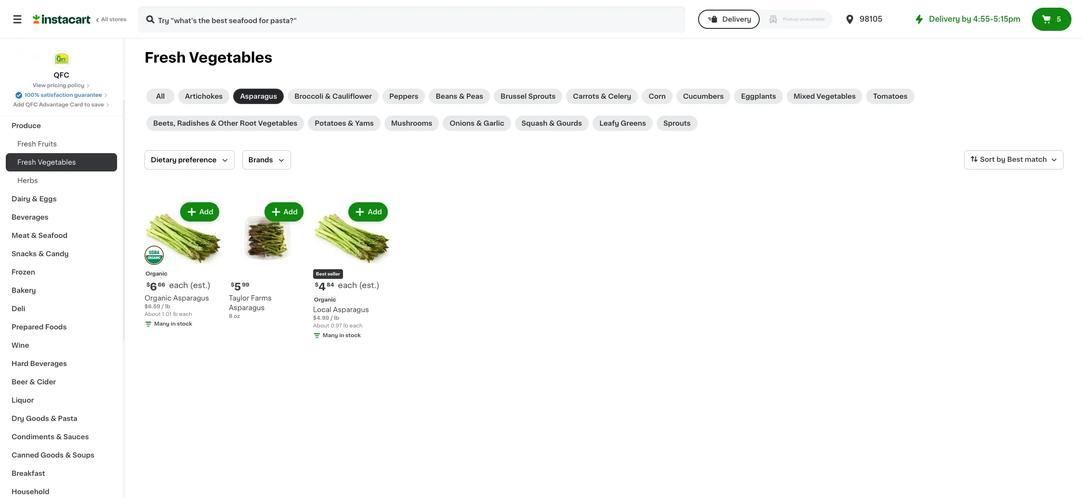 Task type: locate. For each thing, give the bounding box(es) containing it.
$ 6 66
[[146, 282, 165, 292]]

1 horizontal spatial delivery
[[929, 15, 960, 23]]

best inside field
[[1007, 156, 1023, 163]]

1 horizontal spatial 5
[[1057, 16, 1061, 23]]

each right '1.01'
[[179, 312, 192, 317]]

1 horizontal spatial fresh vegetables
[[145, 51, 272, 65]]

artichokes
[[185, 93, 223, 100]]

item badge image
[[145, 246, 164, 265]]

condiments & sauces link
[[6, 428, 117, 446]]

eggs
[[39, 196, 57, 202]]

by for sort
[[997, 156, 1006, 163]]

& inside carrots & celery link
[[601, 93, 607, 100]]

1 add button from the left
[[181, 203, 218, 221]]

1 horizontal spatial all
[[156, 93, 165, 100]]

local
[[313, 306, 331, 313]]

2 horizontal spatial add button
[[350, 203, 387, 221]]

mushrooms
[[391, 120, 432, 127]]

each inside organic asparagus $6.59 / lb about 1.01 lb each
[[179, 312, 192, 317]]

& inside the onions & garlic link
[[476, 120, 482, 127]]

5 button
[[1032, 8, 1072, 31]]

& inside 'beans & peas' link
[[459, 93, 465, 100]]

0 vertical spatial many in stock
[[154, 321, 192, 327]]

fresh
[[145, 51, 186, 65], [17, 141, 36, 147], [17, 159, 36, 166]]

organic inside organic asparagus $6.59 / lb about 1.01 lb each
[[145, 295, 171, 302]]

fresh inside "link"
[[17, 159, 36, 166]]

snacks
[[12, 251, 37, 257]]

(est.) for 6
[[190, 281, 211, 289]]

vegetables right mixed
[[817, 93, 856, 100]]

$ inside $ 5 99
[[231, 282, 234, 288]]

in down '1.01'
[[171, 321, 176, 327]]

3 $ from the left
[[315, 282, 319, 288]]

broccoli & cauliflower
[[294, 93, 372, 100]]

84
[[327, 282, 334, 288]]

best left match
[[1007, 156, 1023, 163]]

1 product group from the left
[[145, 200, 221, 330]]

fresh vegetables up artichokes
[[145, 51, 272, 65]]

recipes
[[12, 86, 40, 93]]

gourds
[[556, 120, 582, 127]]

1 horizontal spatial in
[[339, 333, 344, 338]]

0 vertical spatial beverages
[[12, 214, 48, 221]]

artichokes link
[[178, 89, 230, 104]]

many
[[154, 321, 169, 327], [323, 333, 338, 338]]

product group
[[145, 200, 221, 330], [229, 200, 305, 320], [313, 200, 390, 342]]

many down '1.01'
[[154, 321, 169, 327]]

3 add button from the left
[[350, 203, 387, 221]]

guarantee
[[74, 93, 102, 98]]

/ up 0.97 at the bottom of page
[[331, 316, 333, 321]]

1 horizontal spatial by
[[997, 156, 1006, 163]]

0 vertical spatial qfc
[[54, 72, 69, 79]]

asparagus down taylor
[[229, 304, 265, 311]]

local asparagus $4.99 / lb about 0.97 lb each
[[313, 306, 369, 329]]

brands
[[248, 157, 273, 163]]

& left other
[[211, 120, 216, 127]]

0 horizontal spatial each (est.)
[[169, 281, 211, 289]]

by for delivery
[[962, 15, 972, 23]]

save
[[91, 102, 104, 107]]

0 horizontal spatial (est.)
[[190, 281, 211, 289]]

/ inside organic asparagus $6.59 / lb about 1.01 lb each
[[162, 304, 164, 309]]

about down $6.59
[[145, 312, 161, 317]]

qfc down 100%
[[25, 102, 38, 107]]

/ inside the local asparagus $4.99 / lb about 0.97 lb each
[[331, 316, 333, 321]]

goods up condiments
[[26, 415, 49, 422]]

$ 4 84
[[315, 282, 334, 292]]

stock down organic asparagus $6.59 / lb about 1.01 lb each
[[177, 321, 192, 327]]

delivery inside delivery button
[[722, 16, 751, 23]]

goods inside canned goods & soups link
[[41, 452, 64, 459]]

& left gourds
[[549, 120, 555, 127]]

sort by
[[980, 156, 1006, 163]]

0 horizontal spatial all
[[101, 17, 108, 22]]

1 horizontal spatial qfc
[[54, 72, 69, 79]]

(est.) for 4
[[359, 281, 380, 289]]

radishes
[[177, 120, 209, 127]]

0 horizontal spatial sprouts
[[528, 93, 556, 100]]

many in stock down 0.97 at the bottom of page
[[323, 333, 361, 338]]

seller
[[328, 272, 340, 276]]

1 horizontal spatial about
[[313, 323, 329, 329]]

produce
[[12, 122, 41, 129]]

98105
[[860, 15, 883, 23]]

& left soups
[[65, 452, 71, 459]]

goods for canned
[[41, 452, 64, 459]]

0 horizontal spatial about
[[145, 312, 161, 317]]

asparagus inside organic asparagus $6.59 / lb about 1.01 lb each
[[173, 295, 209, 302]]

all for all
[[156, 93, 165, 100]]

1 vertical spatial best
[[316, 272, 327, 276]]

1 vertical spatial by
[[997, 156, 1006, 163]]

policy
[[67, 83, 84, 88]]

1 horizontal spatial best
[[1007, 156, 1023, 163]]

& inside the broccoli & cauliflower link
[[325, 93, 331, 100]]

$ left 66 on the bottom left of page
[[146, 282, 150, 288]]

5:15pm
[[994, 15, 1021, 23]]

(est.) inside $6.66 each (estimated) 'element'
[[190, 281, 211, 289]]

& left 'pasta'
[[51, 415, 56, 422]]

by left 4:55-
[[962, 15, 972, 23]]

& right meat
[[31, 232, 37, 239]]

1 horizontal spatial many
[[323, 333, 338, 338]]

buy
[[27, 32, 41, 39]]

1 horizontal spatial each (est.)
[[338, 281, 380, 289]]

goods
[[26, 415, 49, 422], [41, 452, 64, 459]]

$ inside $ 4 84
[[315, 282, 319, 288]]

each (est.) inside $4.84 each (estimated) element
[[338, 281, 380, 289]]

all for all stores
[[101, 17, 108, 22]]

0 vertical spatial sprouts
[[528, 93, 556, 100]]

5 inside button
[[1057, 16, 1061, 23]]

soups
[[73, 452, 94, 459]]

& for dairy & eggs
[[32, 196, 38, 202]]

0 vertical spatial /
[[162, 304, 164, 309]]

0 horizontal spatial add button
[[181, 203, 218, 221]]

& inside meat & seafood link
[[31, 232, 37, 239]]

prepared foods
[[12, 324, 67, 331]]

$ 5 99
[[231, 282, 249, 292]]

in for organic
[[339, 333, 344, 338]]

/
[[162, 304, 164, 309], [331, 316, 333, 321]]

& right beer
[[30, 379, 35, 385]]

1 vertical spatial about
[[313, 323, 329, 329]]

0 vertical spatial many
[[154, 321, 169, 327]]

stock down the local asparagus $4.99 / lb about 0.97 lb each
[[346, 333, 361, 338]]

1 vertical spatial all
[[156, 93, 165, 100]]

1 vertical spatial goods
[[41, 452, 64, 459]]

0 vertical spatial in
[[171, 321, 176, 327]]

beverages link
[[6, 208, 117, 226]]

each (est.)
[[169, 281, 211, 289], [338, 281, 380, 289]]

asparagus down $6.66 each (estimated) 'element'
[[173, 295, 209, 302]]

best for best seller
[[316, 272, 327, 276]]

foods
[[45, 324, 67, 331]]

vegetables down fresh fruits link
[[38, 159, 76, 166]]

prepared
[[12, 324, 44, 331]]

& for beer & cider
[[30, 379, 35, 385]]

2 each (est.) from the left
[[338, 281, 380, 289]]

garlic
[[484, 120, 504, 127]]

2 $ from the left
[[231, 282, 234, 288]]

view
[[33, 83, 46, 88]]

each right 66 on the bottom left of page
[[169, 281, 188, 289]]

add for taylor farms asparagus
[[284, 209, 298, 215]]

carrots & celery
[[573, 93, 631, 100]]

beans & peas link
[[429, 89, 490, 104]]

about
[[145, 312, 161, 317], [313, 323, 329, 329]]

& inside squash & gourds link
[[549, 120, 555, 127]]

fresh up all link on the left top of the page
[[145, 51, 186, 65]]

& left the eggs
[[32, 196, 38, 202]]

0 vertical spatial stock
[[177, 321, 192, 327]]

1 vertical spatial sprouts
[[663, 120, 691, 127]]

0 vertical spatial by
[[962, 15, 972, 23]]

0 horizontal spatial stock
[[177, 321, 192, 327]]

stock for organic
[[346, 333, 361, 338]]

each inside the local asparagus $4.99 / lb about 0.97 lb each
[[350, 323, 363, 329]]

1 vertical spatial fresh vegetables
[[17, 159, 76, 166]]

1 vertical spatial many
[[323, 333, 338, 338]]

carrots & celery link
[[566, 89, 638, 104]]

1 horizontal spatial (est.)
[[359, 281, 380, 289]]

3 product group from the left
[[313, 200, 390, 342]]

& for onions & garlic
[[476, 120, 482, 127]]

farms
[[251, 295, 272, 302]]

& left yams
[[348, 120, 353, 127]]

potatoes & yams
[[315, 120, 374, 127]]

2 vertical spatial fresh
[[17, 159, 36, 166]]

preference
[[178, 157, 217, 163]]

delivery button
[[698, 10, 760, 29]]

goods down condiments & sauces
[[41, 452, 64, 459]]

& left garlic
[[476, 120, 482, 127]]

organic up $6.59
[[145, 295, 171, 302]]

all left stores
[[101, 17, 108, 22]]

& right broccoli
[[325, 93, 331, 100]]

1 vertical spatial /
[[331, 316, 333, 321]]

dietary preference button
[[145, 150, 234, 170]]

pricing
[[47, 83, 66, 88]]

bakery
[[12, 287, 36, 294]]

0 horizontal spatial many in stock
[[154, 321, 192, 327]]

by right sort
[[997, 156, 1006, 163]]

0.97
[[331, 323, 342, 329]]

0 horizontal spatial qfc
[[25, 102, 38, 107]]

qfc
[[54, 72, 69, 79], [25, 102, 38, 107]]

& inside beer & cider link
[[30, 379, 35, 385]]

all
[[101, 17, 108, 22], [156, 93, 165, 100]]

$ for 5
[[231, 282, 234, 288]]

in down 0.97 at the bottom of page
[[339, 333, 344, 338]]

each inside 'element'
[[169, 281, 188, 289]]

0 horizontal spatial by
[[962, 15, 972, 23]]

fresh down produce
[[17, 141, 36, 147]]

delivery inside delivery by 4:55-5:15pm link
[[929, 15, 960, 23]]

1 (est.) from the left
[[190, 281, 211, 289]]

0 horizontal spatial product group
[[145, 200, 221, 330]]

0 horizontal spatial $
[[146, 282, 150, 288]]

&
[[325, 93, 331, 100], [459, 93, 465, 100], [601, 93, 607, 100], [211, 120, 216, 127], [348, 120, 353, 127], [476, 120, 482, 127], [549, 120, 555, 127], [32, 196, 38, 202], [31, 232, 37, 239], [38, 251, 44, 257], [30, 379, 35, 385], [51, 415, 56, 422], [56, 434, 62, 440], [65, 452, 71, 459]]

by inside field
[[997, 156, 1006, 163]]

sprouts down "corn" link
[[663, 120, 691, 127]]

lb right '1.01'
[[173, 312, 178, 317]]

0 vertical spatial all
[[101, 17, 108, 22]]

& inside canned goods & soups link
[[65, 452, 71, 459]]

dietary
[[151, 157, 177, 163]]

by
[[962, 15, 972, 23], [997, 156, 1006, 163]]

1 vertical spatial 5
[[234, 282, 241, 292]]

1 horizontal spatial add button
[[265, 203, 303, 221]]

(est.) inside $4.84 each (estimated) element
[[359, 281, 380, 289]]

about inside the local asparagus $4.99 / lb about 0.97 lb each
[[313, 323, 329, 329]]

vegetables inside "link"
[[38, 159, 76, 166]]

each (est.) inside $6.66 each (estimated) 'element'
[[169, 281, 211, 289]]

& inside potatoes & yams link
[[348, 120, 353, 127]]

1 horizontal spatial product group
[[229, 200, 305, 320]]

root
[[240, 120, 257, 127]]

1 vertical spatial fresh
[[17, 141, 36, 147]]

& left peas
[[459, 93, 465, 100]]

about down $4.99
[[313, 323, 329, 329]]

wine link
[[6, 336, 117, 355]]

thanksgiving
[[12, 104, 58, 111]]

leafy greens link
[[593, 116, 653, 131]]

each (est.) down seller
[[338, 281, 380, 289]]

$4.99
[[313, 316, 329, 321]]

& left sauces at left
[[56, 434, 62, 440]]

1 vertical spatial qfc
[[25, 102, 38, 107]]

frozen
[[12, 269, 35, 276]]

recipes link
[[6, 80, 117, 98]]

asparagus
[[240, 93, 277, 100], [173, 295, 209, 302], [229, 304, 265, 311], [333, 306, 369, 313]]

delivery
[[929, 15, 960, 23], [722, 16, 751, 23]]

many in stock down '1.01'
[[154, 321, 192, 327]]

frozen link
[[6, 263, 117, 281]]

1 horizontal spatial $
[[231, 282, 234, 288]]

0 vertical spatial fresh vegetables
[[145, 51, 272, 65]]

2 horizontal spatial $
[[315, 282, 319, 288]]

& for meat & seafood
[[31, 232, 37, 239]]

1 vertical spatial many in stock
[[323, 333, 361, 338]]

Search field
[[139, 7, 685, 32]]

potatoes
[[315, 120, 346, 127]]

2 add button from the left
[[265, 203, 303, 221]]

1 horizontal spatial /
[[331, 316, 333, 321]]

beverages up cider
[[30, 360, 67, 367]]

1 vertical spatial stock
[[346, 333, 361, 338]]

delivery for delivery
[[722, 16, 751, 23]]

0 horizontal spatial fresh vegetables
[[17, 159, 76, 166]]

& inside dairy & eggs "link"
[[32, 196, 38, 202]]

$4.84 each (estimated) element
[[313, 281, 390, 293]]

many down 0.97 at the bottom of page
[[323, 333, 338, 338]]

fresh up the herbs
[[17, 159, 36, 166]]

brussel sprouts link
[[494, 89, 562, 104]]

& inside snacks & candy link
[[38, 251, 44, 257]]

sprouts up squash
[[528, 93, 556, 100]]

None search field
[[138, 6, 686, 33]]

& left candy
[[38, 251, 44, 257]]

vegetables up artichokes link
[[189, 51, 272, 65]]

/ up '1.01'
[[162, 304, 164, 309]]

1 each (est.) from the left
[[169, 281, 211, 289]]

wine
[[12, 342, 29, 349]]

asparagus up 0.97 at the bottom of page
[[333, 306, 369, 313]]

each (est.) up organic asparagus $6.59 / lb about 1.01 lb each
[[169, 281, 211, 289]]

2 (est.) from the left
[[359, 281, 380, 289]]

goods inside "dry goods & pasta" link
[[26, 415, 49, 422]]

& for potatoes & yams
[[348, 120, 353, 127]]

advantage
[[39, 102, 69, 107]]

sauces
[[63, 434, 89, 440]]

2 product group from the left
[[229, 200, 305, 320]]

2 horizontal spatial product group
[[313, 200, 390, 342]]

1 vertical spatial beverages
[[30, 360, 67, 367]]

meat & seafood
[[12, 232, 67, 239]]

$ left 84
[[315, 282, 319, 288]]

dry goods & pasta
[[12, 415, 77, 422]]

greens
[[621, 120, 646, 127]]

each right 84
[[338, 281, 357, 289]]

add for local asparagus
[[368, 209, 382, 215]]

1 $ from the left
[[146, 282, 150, 288]]

0 horizontal spatial 5
[[234, 282, 241, 292]]

fresh vegetables down fruits
[[17, 159, 76, 166]]

0 vertical spatial 5
[[1057, 16, 1061, 23]]

100% satisfaction guarantee button
[[15, 90, 108, 99]]

about inside organic asparagus $6.59 / lb about 1.01 lb each
[[145, 312, 161, 317]]

& left the celery
[[601, 93, 607, 100]]

1 horizontal spatial many in stock
[[323, 333, 361, 338]]

leafy
[[600, 120, 619, 127]]

& inside condiments & sauces link
[[56, 434, 62, 440]]

organic up local
[[314, 297, 336, 303]]

(est.) right 84
[[359, 281, 380, 289]]

qfc inside add qfc advantage card to save link
[[25, 102, 38, 107]]

$ left 99 at the bottom left
[[231, 282, 234, 288]]

each right 0.97 at the bottom of page
[[350, 323, 363, 329]]

delivery by 4:55-5:15pm link
[[914, 13, 1021, 25]]

1 horizontal spatial stock
[[346, 333, 361, 338]]

1 vertical spatial in
[[339, 333, 344, 338]]

lb
[[165, 304, 170, 309], [173, 312, 178, 317], [334, 316, 339, 321], [343, 323, 348, 329]]

many for organic
[[323, 333, 338, 338]]

0 horizontal spatial /
[[162, 304, 164, 309]]

0 horizontal spatial delivery
[[722, 16, 751, 23]]

1 horizontal spatial sprouts
[[663, 120, 691, 127]]

qfc logo image
[[52, 50, 71, 68]]

brands button
[[242, 150, 291, 170]]

Best match Sort by field
[[964, 150, 1064, 170]]

0 vertical spatial about
[[145, 312, 161, 317]]

all up beets,
[[156, 93, 165, 100]]

service type group
[[698, 10, 833, 29]]

0 horizontal spatial in
[[171, 321, 176, 327]]

0 vertical spatial best
[[1007, 156, 1023, 163]]

best left seller
[[316, 272, 327, 276]]

about for each (est.)
[[145, 312, 161, 317]]

4:55-
[[973, 15, 994, 23]]

0 vertical spatial goods
[[26, 415, 49, 422]]

(est.) up organic asparagus $6.59 / lb about 1.01 lb each
[[190, 281, 211, 289]]

$ inside $ 6 66
[[146, 282, 150, 288]]

qfc up view pricing policy link
[[54, 72, 69, 79]]

0 horizontal spatial best
[[316, 272, 327, 276]]

0 horizontal spatial many
[[154, 321, 169, 327]]

beverages down the dairy & eggs
[[12, 214, 48, 221]]



Task type: describe. For each thing, give the bounding box(es) containing it.
asparagus inside taylor farms asparagus 8 oz
[[229, 304, 265, 311]]

fresh fruits link
[[6, 135, 117, 153]]

snacks & candy link
[[6, 245, 117, 263]]

onions & garlic link
[[443, 116, 511, 131]]

all stores link
[[33, 6, 127, 33]]

& inside beets, radishes & other root vegetables link
[[211, 120, 216, 127]]

condiments
[[12, 434, 54, 440]]

$6.66 each (estimated) element
[[145, 281, 221, 293]]

product group containing 4
[[313, 200, 390, 342]]

squash & gourds link
[[515, 116, 589, 131]]

peppers
[[389, 93, 418, 100]]

asparagus link
[[233, 89, 284, 104]]

& inside "dry goods & pasta" link
[[51, 415, 56, 422]]

eggplants link
[[734, 89, 783, 104]]

add button for each (est.)
[[181, 203, 218, 221]]

dairy & eggs link
[[6, 190, 117, 208]]

eggplants
[[741, 93, 776, 100]]

hard beverages
[[12, 360, 67, 367]]

broccoli
[[294, 93, 323, 100]]

tomatoes
[[873, 93, 908, 100]]

match
[[1025, 156, 1047, 163]]

beets, radishes & other root vegetables
[[153, 120, 297, 127]]

squash
[[522, 120, 548, 127]]

5 inside product group
[[234, 282, 241, 292]]

vegetables right root
[[258, 120, 297, 127]]

buy it again
[[27, 32, 68, 39]]

qfc link
[[52, 50, 71, 80]]

cider
[[37, 379, 56, 385]]

many in stock for each (est.)
[[154, 321, 192, 327]]

buy it again link
[[6, 26, 117, 45]]

each (est.) for 6
[[169, 281, 211, 289]]

corn
[[649, 93, 666, 100]]

canned goods & soups
[[12, 452, 94, 459]]

fresh for produce
[[17, 141, 36, 147]]

breakfast link
[[6, 465, 117, 483]]

99
[[242, 282, 249, 288]]

beans
[[436, 93, 457, 100]]

beer & cider link
[[6, 373, 117, 391]]

& for squash & gourds
[[549, 120, 555, 127]]

98105 button
[[844, 6, 902, 33]]

add for organic asparagus
[[199, 209, 213, 215]]

brussel
[[501, 93, 527, 100]]

instacart logo image
[[33, 13, 91, 25]]

organic up 66 on the bottom left of page
[[146, 271, 167, 277]]

hard beverages link
[[6, 355, 117, 373]]

4
[[319, 282, 326, 292]]

/ for organic
[[331, 316, 333, 321]]

stock for each (est.)
[[177, 321, 192, 327]]

& for snacks & candy
[[38, 251, 44, 257]]

thanksgiving link
[[6, 98, 117, 117]]

card
[[70, 102, 83, 107]]

asparagus up root
[[240, 93, 277, 100]]

peppers link
[[383, 89, 425, 104]]

best match
[[1007, 156, 1047, 163]]

about for organic
[[313, 323, 329, 329]]

liquor link
[[6, 391, 117, 410]]

product group containing 6
[[145, 200, 221, 330]]

snacks & candy
[[12, 251, 69, 257]]

seafood
[[38, 232, 67, 239]]

& for carrots & celery
[[601, 93, 607, 100]]

& for broccoli & cauliflower
[[325, 93, 331, 100]]

canned
[[12, 452, 39, 459]]

sprouts link
[[657, 116, 698, 131]]

dairy & eggs
[[12, 196, 57, 202]]

many in stock for organic
[[323, 333, 361, 338]]

$ for 6
[[146, 282, 150, 288]]

peas
[[466, 93, 483, 100]]

leafy greens
[[600, 120, 646, 127]]

yams
[[355, 120, 374, 127]]

meat
[[12, 232, 29, 239]]

brussel sprouts
[[501, 93, 556, 100]]

dairy
[[12, 196, 30, 202]]

view pricing policy
[[33, 83, 84, 88]]

fresh fruits
[[17, 141, 57, 147]]

lb up 0.97 at the bottom of page
[[334, 316, 339, 321]]

$ for 4
[[315, 282, 319, 288]]

it
[[42, 32, 47, 39]]

hard
[[12, 360, 28, 367]]

cucumbers link
[[676, 89, 731, 104]]

66
[[158, 282, 165, 288]]

0 vertical spatial fresh
[[145, 51, 186, 65]]

beer & cider
[[12, 379, 56, 385]]

in for each (est.)
[[171, 321, 176, 327]]

corn link
[[642, 89, 673, 104]]

& for beans & peas
[[459, 93, 465, 100]]

taylor
[[229, 295, 249, 302]]

goods for dry
[[26, 415, 49, 422]]

fresh for fresh fruits
[[17, 159, 36, 166]]

6
[[150, 282, 157, 292]]

lists
[[27, 52, 44, 58]]

fresh vegetables inside "link"
[[17, 159, 76, 166]]

household link
[[6, 483, 117, 498]]

& for condiments & sauces
[[56, 434, 62, 440]]

all link
[[146, 89, 174, 104]]

mixed
[[794, 93, 815, 100]]

dietary preference
[[151, 157, 217, 163]]

each (est.) for 4
[[338, 281, 380, 289]]

fresh vegetables link
[[6, 153, 117, 172]]

asparagus inside the local asparagus $4.99 / lb about 0.97 lb each
[[333, 306, 369, 313]]

beans & peas
[[436, 93, 483, 100]]

potatoes & yams link
[[308, 116, 381, 131]]

qfc inside qfc link
[[54, 72, 69, 79]]

broccoli & cauliflower link
[[288, 89, 379, 104]]

onions
[[450, 120, 475, 127]]

cucumbers
[[683, 93, 724, 100]]

organic asparagus $6.59 / lb about 1.01 lb each
[[145, 295, 209, 317]]

produce link
[[6, 117, 117, 135]]

carrots
[[573, 93, 599, 100]]

/ for each (est.)
[[162, 304, 164, 309]]

delivery for delivery by 4:55-5:15pm
[[929, 15, 960, 23]]

add button for organic
[[350, 203, 387, 221]]

to
[[84, 102, 90, 107]]

best seller
[[316, 272, 340, 276]]

again
[[49, 32, 68, 39]]

other
[[218, 120, 238, 127]]

lb right 0.97 at the bottom of page
[[343, 323, 348, 329]]

many for each (est.)
[[154, 321, 169, 327]]

best for best match
[[1007, 156, 1023, 163]]

product group containing 5
[[229, 200, 305, 320]]

lb up '1.01'
[[165, 304, 170, 309]]



Task type: vqa. For each thing, say whether or not it's contained in the screenshot.
Brands dropdown button
yes



